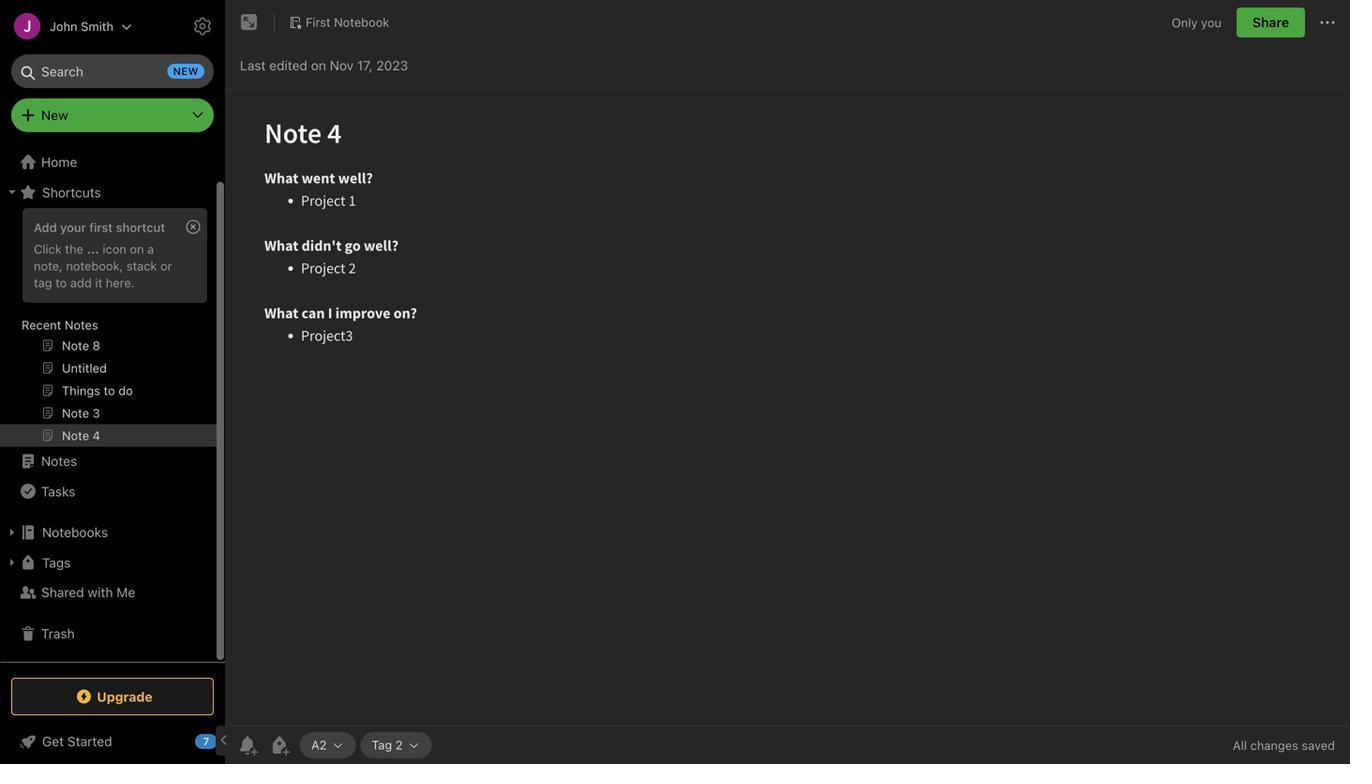 Task type: locate. For each thing, give the bounding box(es) containing it.
add your first shortcut
[[34, 220, 165, 235]]

add
[[34, 220, 57, 235]]

group containing add your first shortcut
[[0, 203, 217, 454]]

...
[[87, 242, 99, 256]]

first
[[306, 15, 331, 29]]

john smith
[[50, 19, 113, 33]]

2023
[[377, 58, 408, 73]]

Note Editor text field
[[225, 90, 1351, 726]]

tree
[[0, 147, 225, 661]]

shared
[[41, 585, 84, 600]]

notes
[[65, 318, 98, 332], [41, 454, 77, 469]]

or
[[160, 259, 172, 273]]

get
[[42, 734, 64, 750]]

john
[[50, 19, 77, 33]]

notebook,
[[66, 259, 123, 273]]

last edited on nov 17, 2023
[[240, 58, 408, 73]]

note,
[[34, 259, 63, 273]]

click to collapse image
[[218, 730, 232, 752]]

click the ...
[[34, 242, 99, 256]]

notes right recent
[[65, 318, 98, 332]]

0 horizontal spatial on
[[130, 242, 144, 256]]

expand notebooks image
[[5, 525, 20, 540]]

home
[[41, 154, 77, 170]]

on inside note window element
[[311, 58, 326, 73]]

Tag 2 Tag actions field
[[403, 739, 421, 752]]

7
[[203, 736, 209, 748]]

A2 Tag actions field
[[327, 739, 345, 752]]

smith
[[81, 19, 113, 33]]

it
[[95, 276, 102, 290]]

the
[[65, 242, 83, 256]]

only
[[1173, 15, 1198, 29]]

icon on a note, notebook, stack or tag to add it here.
[[34, 242, 172, 290]]

0 vertical spatial on
[[311, 58, 326, 73]]

on
[[311, 58, 326, 73], [130, 242, 144, 256]]

More actions field
[[1317, 8, 1340, 38]]

notebooks link
[[0, 518, 217, 548]]

group
[[0, 203, 217, 454]]

1 horizontal spatial on
[[311, 58, 326, 73]]

here.
[[106, 276, 135, 290]]

last
[[240, 58, 266, 73]]

icon
[[103, 242, 127, 256]]

1 vertical spatial on
[[130, 242, 144, 256]]

all
[[1234, 739, 1248, 753]]

only you
[[1173, 15, 1222, 29]]

edited
[[269, 58, 308, 73]]

to
[[56, 276, 67, 290]]

a2
[[311, 738, 327, 753]]

1 vertical spatial notes
[[41, 454, 77, 469]]

tasks
[[41, 484, 75, 499]]

settings image
[[191, 15, 214, 38]]

recent
[[22, 318, 61, 332]]

expand note image
[[238, 11, 261, 34]]

on left a
[[130, 242, 144, 256]]

get started
[[42, 734, 112, 750]]

tag 2 button
[[361, 733, 432, 759]]

shortcuts button
[[0, 177, 217, 207]]

expand tags image
[[5, 555, 20, 570]]

notebook
[[334, 15, 390, 29]]

notes up tasks at the left bottom of page
[[41, 454, 77, 469]]

first
[[89, 220, 113, 235]]

new
[[173, 65, 199, 77]]

Help and Learning task checklist field
[[0, 727, 225, 757]]

click
[[34, 242, 62, 256]]

0 vertical spatial notes
[[65, 318, 98, 332]]

new button
[[11, 99, 214, 132]]

add tag image
[[268, 735, 291, 757]]

Search text field
[[24, 54, 201, 88]]

upgrade
[[97, 689, 153, 705]]

on left 'nov'
[[311, 58, 326, 73]]

home link
[[0, 147, 225, 177]]



Task type: describe. For each thing, give the bounding box(es) containing it.
shortcut
[[116, 220, 165, 235]]

tags
[[42, 555, 71, 571]]

new
[[41, 107, 68, 123]]

your
[[60, 220, 86, 235]]

more actions image
[[1317, 11, 1340, 34]]

notes inside group
[[65, 318, 98, 332]]

tags button
[[0, 548, 217, 578]]

all changes saved
[[1234, 739, 1336, 753]]

first notebook button
[[282, 9, 396, 36]]

started
[[67, 734, 112, 750]]

tasks button
[[0, 477, 217, 507]]

note window element
[[225, 0, 1351, 765]]

me
[[117, 585, 135, 600]]

trash
[[41, 626, 75, 642]]

nov
[[330, 58, 354, 73]]

recent notes
[[22, 318, 98, 332]]

add
[[70, 276, 92, 290]]

17,
[[357, 58, 373, 73]]

shortcuts
[[42, 185, 101, 200]]

tag 2
[[372, 738, 403, 753]]

shared with me
[[41, 585, 135, 600]]

you
[[1202, 15, 1222, 29]]

2
[[396, 738, 403, 753]]

a
[[147, 242, 154, 256]]

notebooks
[[42, 525, 108, 540]]

with
[[88, 585, 113, 600]]

tag
[[372, 738, 392, 753]]

group inside tree
[[0, 203, 217, 454]]

tag
[[34, 276, 52, 290]]

a2 button
[[300, 733, 356, 759]]

upgrade button
[[11, 678, 214, 716]]

saved
[[1303, 739, 1336, 753]]

shared with me link
[[0, 578, 217, 608]]

changes
[[1251, 739, 1299, 753]]

on inside icon on a note, notebook, stack or tag to add it here.
[[130, 242, 144, 256]]

new search field
[[24, 54, 205, 88]]

stack
[[127, 259, 157, 273]]

share
[[1253, 15, 1290, 30]]

notes link
[[0, 447, 217, 477]]

tree containing home
[[0, 147, 225, 661]]

Account field
[[0, 8, 132, 45]]

trash link
[[0, 619, 217, 649]]

add a reminder image
[[236, 735, 259, 757]]

first notebook
[[306, 15, 390, 29]]

share button
[[1237, 8, 1306, 38]]



Task type: vqa. For each thing, say whether or not it's contained in the screenshot.
SEARCH FIELD inside Main "element"
no



